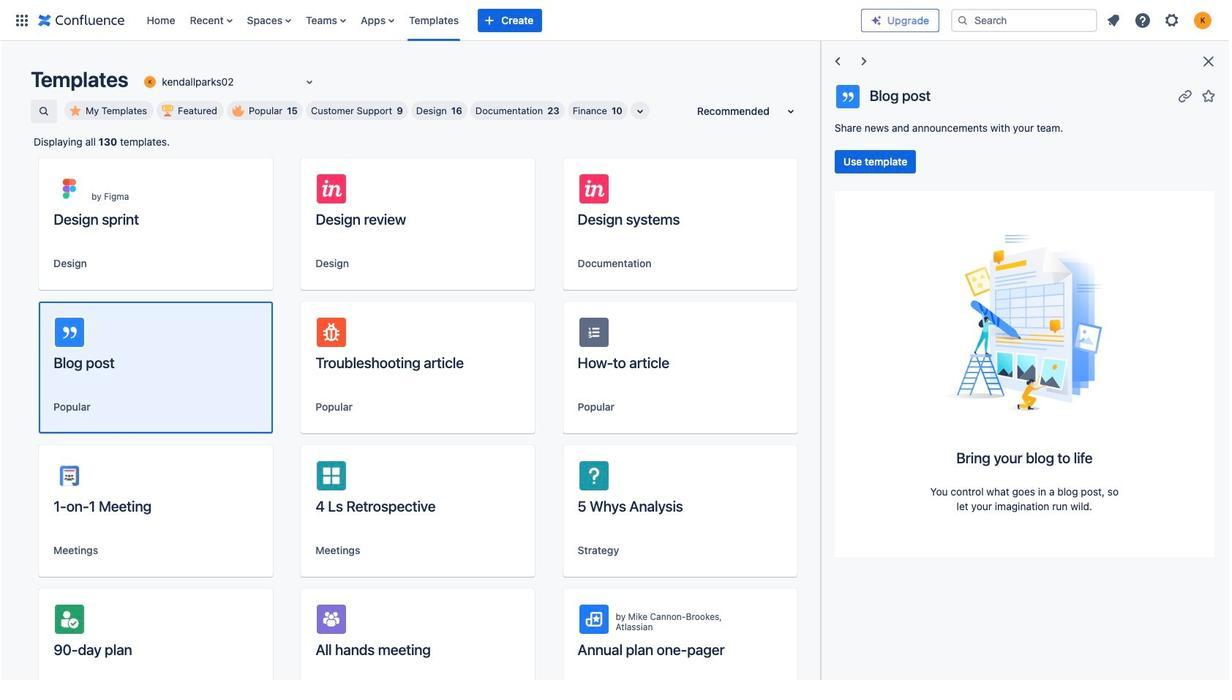 Task type: describe. For each thing, give the bounding box(es) containing it.
your profile and preferences image
[[1195, 11, 1212, 29]]

premium image
[[871, 14, 883, 26]]

Search field
[[952, 8, 1098, 32]]

global element
[[9, 0, 862, 41]]

star blog post image
[[1201, 87, 1218, 104]]

open image
[[301, 73, 319, 91]]

previous template image
[[829, 53, 847, 70]]

appswitcher icon image
[[13, 11, 31, 29]]

notification icon image
[[1105, 11, 1123, 29]]

close image
[[1201, 53, 1218, 70]]

blog post image
[[944, 235, 1106, 410]]



Task type: vqa. For each thing, say whether or not it's contained in the screenshot.
group
yes



Task type: locate. For each thing, give the bounding box(es) containing it.
list for premium image
[[1101, 7, 1221, 33]]

banner
[[0, 0, 1230, 41]]

1 horizontal spatial list
[[1101, 7, 1221, 33]]

None search field
[[952, 8, 1098, 32]]

search image
[[957, 14, 969, 26]]

next template image
[[856, 53, 873, 70]]

share link image
[[1177, 87, 1195, 104]]

confluence image
[[38, 11, 125, 29], [38, 11, 125, 29]]

None text field
[[142, 75, 144, 89]]

list for appswitcher icon
[[139, 0, 862, 41]]

0 horizontal spatial list
[[139, 0, 862, 41]]

more categories image
[[632, 102, 649, 120]]

open search bar image
[[38, 105, 50, 117]]

list
[[139, 0, 862, 41], [1101, 7, 1221, 33]]

settings icon image
[[1164, 11, 1181, 29]]

group
[[835, 150, 917, 173]]

help icon image
[[1135, 11, 1152, 29]]



